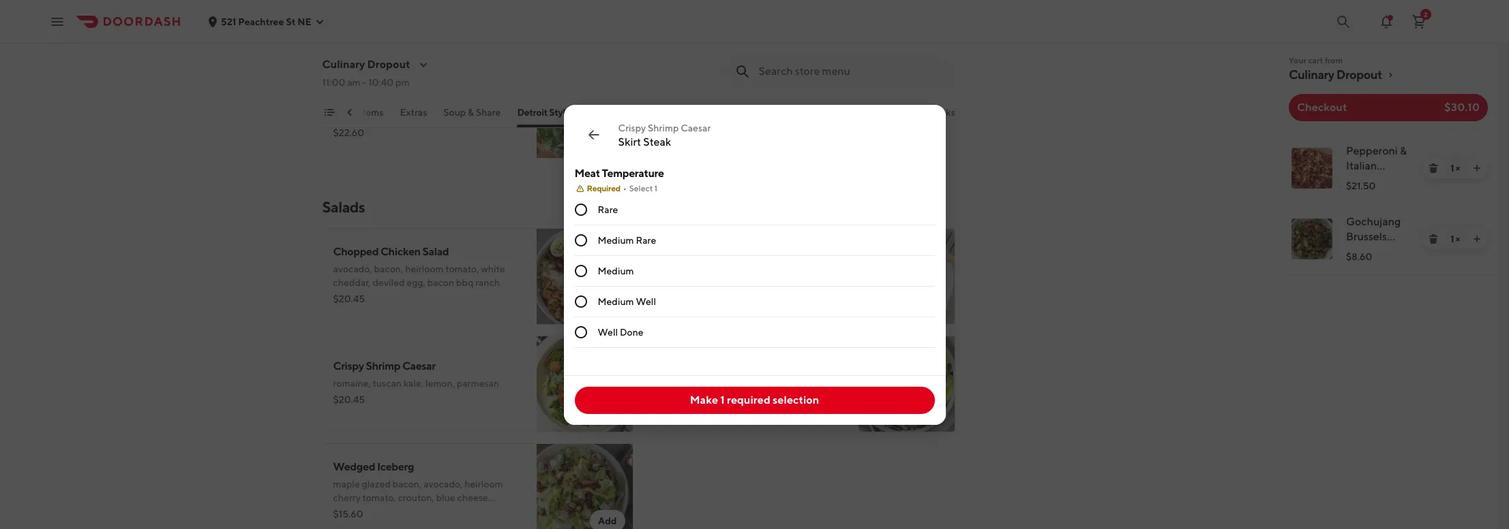 Task type: describe. For each thing, give the bounding box(es) containing it.
arugula
[[333, 111, 366, 122]]

add button for ranch
[[912, 403, 947, 425]]

bartlett
[[655, 264, 688, 275]]

& for pepperoni
[[1400, 145, 1407, 158]]

italian
[[1346, 160, 1377, 173]]

cart
[[1308, 55, 1323, 65]]

done
[[620, 327, 644, 338]]

2 items, open order cart image
[[1411, 13, 1428, 30]]

black
[[333, 79, 360, 92]]

style
[[549, 107, 571, 118]]

steak
[[643, 135, 671, 148]]

date,
[[778, 264, 799, 275]]

pistachio,
[[801, 264, 843, 275]]

popular items
[[324, 107, 384, 118]]

$30.10
[[1445, 101, 1480, 114]]

maple inside the wedged iceberg maple glazed bacon, avocado, heirloom cherry tomato, crouton, blue cheese dressing
[[333, 480, 360, 490]]

soup & share
[[444, 107, 501, 118]]

cheese
[[457, 493, 488, 504]]

checkout
[[1297, 101, 1347, 114]]

0 horizontal spatial rare
[[598, 204, 618, 215]]

crispy for skirt
[[618, 122, 646, 133]]

butternut
[[655, 246, 703, 259]]

gochujang brussels sprouts image
[[1292, 219, 1333, 260]]

make
[[690, 394, 718, 407]]

medium well
[[598, 296, 656, 307]]

meat temperature group
[[575, 166, 935, 348]]

pizza inside pepperoni & italian sausage pizza
[[1346, 190, 1373, 203]]

$20.45 inside chopped chicken salad avocado, bacon, heirloom tomato, white cheddar, deviled egg, bacon bbq ranch $20.45
[[333, 294, 365, 305]]

•
[[623, 183, 627, 193]]

chopped chicken salad avocado, bacon, heirloom tomato, white cheddar, deviled egg, bacon bbq ranch $20.45
[[333, 246, 505, 305]]

temperature
[[602, 167, 664, 180]]

cheddar, inside the butternut squash & kale bartlett pear, ancient grains, date, pistachio, toasted mulberry, white cheddar, maple tahini vinaigrette
[[758, 278, 796, 289]]

1 inside make 1 required selection "button"
[[720, 394, 725, 407]]

ancient
[[713, 264, 745, 275]]

0 horizontal spatial culinary
[[322, 58, 365, 71]]

add for iceberg
[[598, 516, 617, 527]]

pm
[[396, 77, 410, 88]]

chicken
[[381, 246, 421, 259]]

medium rare
[[598, 235, 656, 246]]

crispy shrimp caesar skirt steak
[[618, 122, 711, 148]]

mushroom
[[395, 79, 447, 92]]

peachtree
[[238, 16, 284, 27]]

black truffle mushroom pizza image
[[536, 62, 633, 159]]

$22.60
[[333, 128, 364, 138]]

from
[[1325, 55, 1343, 65]]

cheese pizza image
[[536, 0, 633, 51]]

wedged
[[333, 461, 375, 474]]

1 × for gochujang brussels sprouts
[[1451, 234, 1460, 245]]

11:00 am - 10:40 pm
[[322, 77, 410, 88]]

crouton,
[[398, 493, 434, 504]]

521 peachtree st ne button
[[207, 16, 325, 27]]

soup & share button
[[444, 106, 501, 128]]

smoked
[[333, 98, 367, 108]]

mozzarella
[[431, 98, 477, 108]]

egg,
[[407, 278, 425, 289]]

1 horizontal spatial well
[[636, 296, 656, 307]]

skirt
[[618, 135, 641, 148]]

& inside the butternut squash & kale bartlett pear, ancient grains, date, pistachio, toasted mulberry, white cheddar, maple tahini vinaigrette
[[742, 246, 749, 259]]

$9.15
[[655, 395, 678, 406]]

Medium Rare radio
[[575, 234, 587, 247]]

dressing
[[333, 507, 369, 518]]

Item Search search field
[[759, 64, 944, 79]]

salad
[[423, 246, 449, 259]]

detroit style pan pizza
[[517, 107, 613, 118]]

pan
[[572, 107, 589, 118]]

& for soup
[[468, 107, 474, 118]]

deviled
[[373, 278, 405, 289]]

remove item from cart image for gochujang brussels sprouts
[[1428, 234, 1439, 245]]

popular items button
[[324, 106, 384, 128]]

tomato, inside chopped chicken salad avocado, bacon, heirloom tomato, white cheddar, deviled egg, bacon bbq ranch $20.45
[[446, 264, 479, 275]]

crispy shrimp caesar romaine, tuscan kale, lemon, parmesan $20.45
[[333, 360, 499, 406]]

scroll menu navigation left image
[[344, 107, 355, 118]]

caesar for tuscan
[[402, 360, 436, 373]]

Rare radio
[[575, 204, 587, 216]]

notification bell image
[[1378, 13, 1395, 30]]

cheddar, inside chopped chicken salad avocado, bacon, heirloom tomato, white cheddar, deviled egg, bacon bbq ranch $20.45
[[333, 278, 371, 289]]

bbq
[[456, 278, 474, 289]]

2 button
[[1406, 8, 1433, 35]]

add button for chicken
[[590, 295, 625, 317]]

kale
[[751, 246, 772, 259]]

1 horizontal spatial culinary dropout
[[1289, 68, 1383, 82]]

ranch inside buttermilk ranch $9.15
[[702, 379, 727, 389]]

detroit
[[517, 107, 548, 118]]

grains,
[[747, 264, 776, 275]]

gochujang brussels sprouts $8.60
[[1346, 216, 1401, 263]]

pear,
[[690, 264, 711, 275]]

× for pepperoni & italian sausage pizza
[[1456, 163, 1460, 174]]

extras
[[400, 107, 427, 118]]

lemon,
[[426, 379, 455, 389]]

pepperoni
[[1346, 145, 1398, 158]]

required
[[727, 394, 771, 407]]

drinks button
[[928, 106, 955, 128]]

items
[[360, 107, 384, 118]]

add button for iceberg
[[590, 511, 625, 530]]

heirloom inside chopped chicken salad avocado, bacon, heirloom tomato, white cheddar, deviled egg, bacon bbq ranch $20.45
[[405, 264, 444, 275]]

maple inside the butternut squash & kale bartlett pear, ancient grains, date, pistachio, toasted mulberry, white cheddar, maple tahini vinaigrette
[[798, 278, 825, 289]]

• select 1
[[623, 183, 658, 193]]

well done
[[598, 327, 644, 338]]

1 vertical spatial pepperoni & italian sausage pizza image
[[1292, 148, 1333, 189]]

tuscan
[[373, 379, 402, 389]]

heirloom inside the wedged iceberg maple glazed bacon, avocado, heirloom cherry tomato, crouton, blue cheese dressing
[[465, 480, 503, 490]]

select
[[629, 183, 653, 193]]

add for chicken
[[598, 301, 617, 312]]

parmesan
[[457, 379, 499, 389]]

medium for medium rare
[[598, 235, 634, 246]]

share
[[476, 107, 501, 118]]

1 left add one to cart icon
[[1451, 234, 1454, 245]]

black truffle mushroom pizza smoked onion alfredo, mozzarella cheese, arugula $22.60
[[333, 79, 512, 138]]

wedged iceberg maple glazed bacon, avocado, heirloom cherry tomato, crouton, blue cheese dressing
[[333, 461, 503, 518]]

11:00
[[322, 77, 345, 88]]

$8.60
[[1346, 252, 1373, 263]]

st
[[286, 16, 296, 27]]

2
[[1424, 10, 1428, 18]]

$20.45 inside crispy shrimp caesar romaine, tuscan kale, lemon, parmesan $20.45
[[333, 395, 365, 406]]

bacon
[[427, 278, 454, 289]]

alfredo,
[[396, 98, 429, 108]]

pizza for mushroom
[[449, 79, 475, 92]]

make 1 required selection
[[690, 394, 819, 407]]

1 inside meat temperature group
[[655, 183, 658, 193]]

blue
[[436, 493, 455, 504]]

shrimp for steak
[[648, 122, 679, 133]]

chopped chicken salad image
[[536, 228, 633, 325]]



Task type: locate. For each thing, give the bounding box(es) containing it.
0 vertical spatial avocado,
[[333, 264, 372, 275]]

1 × left add one to cart icon
[[1451, 234, 1460, 245]]

bacon, for iceberg
[[393, 480, 422, 490]]

dropout
[[367, 58, 410, 71], [1337, 68, 1383, 82]]

2 horizontal spatial &
[[1400, 145, 1407, 158]]

shrimp up steak
[[648, 122, 679, 133]]

1 $20.45 from the top
[[333, 294, 365, 305]]

medium right medium rare radio
[[598, 235, 634, 246]]

add for ranch
[[920, 409, 939, 419]]

meat temperature
[[575, 167, 664, 180]]

chopped
[[333, 246, 379, 259]]

add for truffle
[[598, 134, 617, 145]]

culinary
[[322, 58, 365, 71], [1289, 68, 1335, 82]]

1 vertical spatial white
[[732, 278, 757, 289]]

truffle
[[362, 79, 393, 92]]

1 vertical spatial maple
[[333, 480, 360, 490]]

1 horizontal spatial pizza
[[590, 107, 613, 118]]

caesar inside crispy shrimp caesar romaine, tuscan kale, lemon, parmesan $20.45
[[402, 360, 436, 373]]

0 horizontal spatial white
[[481, 264, 505, 275]]

& inside button
[[468, 107, 474, 118]]

$20.45 down romaine,
[[333, 395, 365, 406]]

caesar for steak
[[681, 122, 711, 133]]

tahini
[[655, 291, 680, 302]]

0 horizontal spatial ranch
[[475, 278, 500, 289]]

cheddar,
[[333, 278, 371, 289], [758, 278, 796, 289]]

2 horizontal spatial pizza
[[1346, 190, 1373, 203]]

1
[[1451, 163, 1454, 174], [655, 183, 658, 193], [1451, 234, 1454, 245], [720, 394, 725, 407]]

pizza up 'mozzarella'
[[449, 79, 475, 92]]

0 vertical spatial remove item from cart image
[[1428, 163, 1439, 174]]

ranch
[[475, 278, 500, 289], [702, 379, 727, 389]]

butternut squash & kale image
[[858, 228, 955, 325]]

521 peachtree st ne
[[221, 16, 312, 27]]

ranch inside chopped chicken salad avocado, bacon, heirloom tomato, white cheddar, deviled egg, bacon bbq ranch $20.45
[[475, 278, 500, 289]]

0 vertical spatial shrimp
[[648, 122, 679, 133]]

popular
[[324, 107, 358, 118]]

crispy inside the "crispy shrimp caesar skirt steak"
[[618, 122, 646, 133]]

bacon, inside the wedged iceberg maple glazed bacon, avocado, heirloom cherry tomato, crouton, blue cheese dressing
[[393, 480, 422, 490]]

0 vertical spatial pizza
[[449, 79, 475, 92]]

tomato, inside the wedged iceberg maple glazed bacon, avocado, heirloom cherry tomato, crouton, blue cheese dressing
[[363, 493, 396, 504]]

1 vertical spatial ×
[[1456, 234, 1460, 245]]

$15.60
[[333, 510, 363, 520]]

pizza for pan
[[590, 107, 613, 118]]

1 vertical spatial ranch
[[702, 379, 727, 389]]

1 horizontal spatial caesar
[[681, 122, 711, 133]]

remove item from cart image for pepperoni & italian sausage pizza
[[1428, 163, 1439, 174]]

shrimp inside crispy shrimp caesar romaine, tuscan kale, lemon, parmesan $20.45
[[366, 360, 400, 373]]

selection
[[773, 394, 819, 407]]

mulberry,
[[690, 278, 731, 289]]

3 medium from the top
[[598, 296, 634, 307]]

extras button
[[400, 106, 427, 128]]

avocado, up blue
[[424, 480, 463, 490]]

0 horizontal spatial dropout
[[367, 58, 410, 71]]

crispy inside crispy shrimp caesar romaine, tuscan kale, lemon, parmesan $20.45
[[333, 360, 364, 373]]

1 horizontal spatial cheddar,
[[758, 278, 796, 289]]

cheddar, down chopped
[[333, 278, 371, 289]]

ranch up make
[[702, 379, 727, 389]]

vinaigrette
[[682, 291, 728, 302]]

well down toasted
[[636, 296, 656, 307]]

0 vertical spatial rare
[[598, 204, 618, 215]]

0 horizontal spatial tomato,
[[363, 493, 396, 504]]

Medium radio
[[575, 265, 587, 277]]

1 horizontal spatial tomato,
[[446, 264, 479, 275]]

pepperoni & italian sausage pizza image
[[858, 0, 955, 51], [1292, 148, 1333, 189]]

0 vertical spatial maple
[[798, 278, 825, 289]]

remove item from cart image left add one to cart icon
[[1428, 234, 1439, 245]]

crispy
[[618, 122, 646, 133], [333, 360, 364, 373]]

& inside pepperoni & italian sausage pizza
[[1400, 145, 1407, 158]]

2 × from the top
[[1456, 234, 1460, 245]]

0 vertical spatial ×
[[1456, 163, 1460, 174]]

rare up bartlett
[[636, 235, 656, 246]]

2 medium from the top
[[598, 266, 634, 277]]

culinary dropout link
[[1289, 67, 1488, 83]]

pizza
[[449, 79, 475, 92], [590, 107, 613, 118], [1346, 190, 1373, 203]]

culinary dropout
[[322, 58, 410, 71], [1289, 68, 1383, 82]]

1 vertical spatial well
[[598, 327, 618, 338]]

0 horizontal spatial &
[[468, 107, 474, 118]]

2 remove item from cart image from the top
[[1428, 234, 1439, 245]]

1 medium from the top
[[598, 235, 634, 246]]

pepperoni & italian sausage pizza
[[1346, 145, 1407, 203]]

white inside the butternut squash & kale bartlett pear, ancient grains, date, pistachio, toasted mulberry, white cheddar, maple tahini vinaigrette
[[732, 278, 757, 289]]

pizza down sausage
[[1346, 190, 1373, 203]]

× for gochujang brussels sprouts
[[1456, 234, 1460, 245]]

onion
[[369, 98, 394, 108]]

maple
[[798, 278, 825, 289], [333, 480, 360, 490]]

dialog
[[564, 105, 946, 425]]

2 $20.45 from the top
[[333, 395, 365, 406]]

open menu image
[[49, 13, 65, 30]]

dropout down the from on the right top
[[1337, 68, 1383, 82]]

0 horizontal spatial pepperoni & italian sausage pizza image
[[858, 0, 955, 51]]

soup
[[444, 107, 466, 118]]

0 vertical spatial caesar
[[681, 122, 711, 133]]

glazed
[[362, 480, 391, 490]]

avocado,
[[333, 264, 372, 275], [424, 480, 463, 490]]

butternut squash & kale bartlett pear, ancient grains, date, pistachio, toasted mulberry, white cheddar, maple tahini vinaigrette
[[655, 246, 843, 302]]

1 horizontal spatial pepperoni & italian sausage pizza image
[[1292, 148, 1333, 189]]

list containing pepperoni & italian sausage pizza
[[1278, 132, 1499, 276]]

0 horizontal spatial heirloom
[[405, 264, 444, 275]]

culinary dropout up 11:00 am - 10:40 pm
[[322, 58, 410, 71]]

add
[[598, 134, 617, 145], [598, 301, 617, 312], [598, 409, 617, 419], [920, 409, 939, 419], [598, 516, 617, 527]]

add button for truffle
[[590, 129, 625, 151]]

pizza right pan
[[590, 107, 613, 118]]

0 vertical spatial medium
[[598, 235, 634, 246]]

cheap house salad image
[[858, 336, 955, 433]]

remove item from cart image
[[1428, 163, 1439, 174], [1428, 234, 1439, 245]]

0 vertical spatial tomato,
[[446, 264, 479, 275]]

0 horizontal spatial well
[[598, 327, 618, 338]]

1 × for pepperoni & italian sausage pizza
[[1451, 163, 1460, 174]]

$17.20
[[655, 294, 683, 305]]

heirloom up egg,
[[405, 264, 444, 275]]

1 vertical spatial avocado,
[[424, 480, 463, 490]]

1 horizontal spatial maple
[[798, 278, 825, 289]]

× left add one to cart image
[[1456, 163, 1460, 174]]

1 vertical spatial &
[[1400, 145, 1407, 158]]

1 vertical spatial 1 ×
[[1451, 234, 1460, 245]]

well
[[636, 296, 656, 307], [598, 327, 618, 338]]

shrimp for tuscan
[[366, 360, 400, 373]]

0 horizontal spatial caesar
[[402, 360, 436, 373]]

1 horizontal spatial culinary
[[1289, 68, 1335, 82]]

$20.45 down chopped
[[333, 294, 365, 305]]

0 horizontal spatial culinary dropout
[[322, 58, 410, 71]]

1 horizontal spatial crispy
[[618, 122, 646, 133]]

maple up 'cherry'
[[333, 480, 360, 490]]

0 vertical spatial ranch
[[475, 278, 500, 289]]

buttermilk ranch $9.15
[[655, 379, 727, 406]]

1 × left add one to cart image
[[1451, 163, 1460, 174]]

am
[[347, 77, 361, 88]]

sprouts
[[1346, 246, 1385, 259]]

0 vertical spatial bacon,
[[374, 264, 403, 275]]

cheddar, down the date,
[[758, 278, 796, 289]]

kale,
[[404, 379, 424, 389]]

medium up medium well
[[598, 266, 634, 277]]

1 × from the top
[[1456, 163, 1460, 174]]

crispy up romaine,
[[333, 360, 364, 373]]

avocado, inside the wedged iceberg maple glazed bacon, avocado, heirloom cherry tomato, crouton, blue cheese dressing
[[424, 480, 463, 490]]

0 horizontal spatial crispy
[[333, 360, 364, 373]]

× left add one to cart icon
[[1456, 234, 1460, 245]]

pizza inside black truffle mushroom pizza smoked onion alfredo, mozzarella cheese, arugula $22.60
[[449, 79, 475, 92]]

add one to cart image
[[1472, 163, 1483, 174]]

medium
[[598, 235, 634, 246], [598, 266, 634, 277], [598, 296, 634, 307]]

avocado, inside chopped chicken salad avocado, bacon, heirloom tomato, white cheddar, deviled egg, bacon bbq ranch $20.45
[[333, 264, 372, 275]]

1 vertical spatial tomato,
[[363, 493, 396, 504]]

culinary up 11:00 on the top left of page
[[322, 58, 365, 71]]

& right soup
[[468, 107, 474, 118]]

culinary dropout down the from on the right top
[[1289, 68, 1383, 82]]

dialog containing skirt steak
[[564, 105, 946, 425]]

list
[[1278, 132, 1499, 276]]

bacon, up deviled at the left bottom of page
[[374, 264, 403, 275]]

1 vertical spatial medium
[[598, 266, 634, 277]]

1 right make
[[720, 394, 725, 407]]

1 vertical spatial $20.45
[[333, 395, 365, 406]]

521
[[221, 16, 236, 27]]

2 vertical spatial medium
[[598, 296, 634, 307]]

ranch right bbq
[[475, 278, 500, 289]]

wedged iceberg image
[[536, 444, 633, 530]]

1 vertical spatial rare
[[636, 235, 656, 246]]

add for shrimp
[[598, 409, 617, 419]]

1 vertical spatial crispy
[[333, 360, 364, 373]]

rare down required
[[598, 204, 618, 215]]

1 horizontal spatial ranch
[[702, 379, 727, 389]]

1 horizontal spatial &
[[742, 246, 749, 259]]

white inside chopped chicken salad avocado, bacon, heirloom tomato, white cheddar, deviled egg, bacon bbq ranch $20.45
[[481, 264, 505, 275]]

cherry
[[333, 493, 361, 504]]

2 vertical spatial pizza
[[1346, 190, 1373, 203]]

0 vertical spatial white
[[481, 264, 505, 275]]

1 vertical spatial caesar
[[402, 360, 436, 373]]

0 horizontal spatial pizza
[[449, 79, 475, 92]]

add button
[[590, 129, 625, 151], [590, 295, 625, 317], [590, 403, 625, 425], [912, 403, 947, 425], [590, 511, 625, 530]]

1 horizontal spatial white
[[732, 278, 757, 289]]

romaine,
[[333, 379, 371, 389]]

medium for medium
[[598, 266, 634, 277]]

tomato, down glazed
[[363, 493, 396, 504]]

shrimp
[[648, 122, 679, 133], [366, 360, 400, 373]]

1 horizontal spatial shrimp
[[648, 122, 679, 133]]

10:40
[[368, 77, 394, 88]]

1 vertical spatial bacon,
[[393, 480, 422, 490]]

toasted
[[655, 278, 688, 289]]

culinary down cart
[[1289, 68, 1335, 82]]

1 ×
[[1451, 163, 1460, 174], [1451, 234, 1460, 245]]

heirloom
[[405, 264, 444, 275], [465, 480, 503, 490]]

drinks
[[928, 107, 955, 118]]

1 horizontal spatial heirloom
[[465, 480, 503, 490]]

bacon, inside chopped chicken salad avocado, bacon, heirloom tomato, white cheddar, deviled egg, bacon bbq ranch $20.45
[[374, 264, 403, 275]]

squash
[[705, 246, 740, 259]]

1 horizontal spatial rare
[[636, 235, 656, 246]]

&
[[468, 107, 474, 118], [1400, 145, 1407, 158], [742, 246, 749, 259]]

tomato, up bbq
[[446, 264, 479, 275]]

maple down pistachio,
[[798, 278, 825, 289]]

required
[[587, 183, 621, 193]]

add button for shrimp
[[590, 403, 625, 425]]

crispy up skirt
[[618, 122, 646, 133]]

shrimp up tuscan
[[366, 360, 400, 373]]

well left the done
[[598, 327, 618, 338]]

caesar inside the "crispy shrimp caesar skirt steak"
[[681, 122, 711, 133]]

Medium Well radio
[[575, 296, 587, 308]]

1 vertical spatial heirloom
[[465, 480, 503, 490]]

-
[[362, 77, 367, 88]]

2 1 × from the top
[[1451, 234, 1460, 245]]

0 vertical spatial $20.45
[[333, 294, 365, 305]]

avocado, down chopped
[[333, 264, 372, 275]]

2 vertical spatial &
[[742, 246, 749, 259]]

0 vertical spatial heirloom
[[405, 264, 444, 275]]

& left kale
[[742, 246, 749, 259]]

medium up well done
[[598, 296, 634, 307]]

iceberg
[[377, 461, 414, 474]]

your
[[1289, 55, 1307, 65]]

1 left add one to cart image
[[1451, 163, 1454, 174]]

rare
[[598, 204, 618, 215], [636, 235, 656, 246]]

1 remove item from cart image from the top
[[1428, 163, 1439, 174]]

1 horizontal spatial avocado,
[[424, 480, 463, 490]]

brussels
[[1346, 231, 1387, 244]]

add one to cart image
[[1472, 234, 1483, 245]]

1 right "select"
[[655, 183, 658, 193]]

1 vertical spatial pizza
[[590, 107, 613, 118]]

buttermilk
[[655, 379, 700, 389]]

meat
[[575, 167, 600, 180]]

0 horizontal spatial cheddar,
[[333, 278, 371, 289]]

bacon, up the crouton,
[[393, 480, 422, 490]]

your cart from
[[1289, 55, 1343, 65]]

crispy for romaine,
[[333, 360, 364, 373]]

0 horizontal spatial avocado,
[[333, 264, 372, 275]]

bacon, for chicken
[[374, 264, 403, 275]]

0 vertical spatial 1 ×
[[1451, 163, 1460, 174]]

sausage
[[1346, 175, 1388, 188]]

1 1 × from the top
[[1451, 163, 1460, 174]]

1 cheddar, from the left
[[333, 278, 371, 289]]

make 1 required selection button
[[575, 387, 935, 414]]

0 vertical spatial well
[[636, 296, 656, 307]]

medium for medium well
[[598, 296, 634, 307]]

0 horizontal spatial maple
[[333, 480, 360, 490]]

0 vertical spatial crispy
[[618, 122, 646, 133]]

shrimp inside the "crispy shrimp caesar skirt steak"
[[648, 122, 679, 133]]

& right pepperoni
[[1400, 145, 1407, 158]]

1 vertical spatial remove item from cart image
[[1428, 234, 1439, 245]]

1 vertical spatial shrimp
[[366, 360, 400, 373]]

2 cheddar, from the left
[[758, 278, 796, 289]]

1 horizontal spatial dropout
[[1337, 68, 1383, 82]]

heirloom up cheese
[[465, 480, 503, 490]]

Well Done radio
[[575, 326, 587, 339]]

0 vertical spatial &
[[468, 107, 474, 118]]

back image
[[586, 127, 602, 143]]

crispy shrimp caesar image
[[536, 336, 633, 433]]

0 vertical spatial pepperoni & italian sausage pizza image
[[858, 0, 955, 51]]

$20.45
[[333, 294, 365, 305], [333, 395, 365, 406]]

0 horizontal spatial shrimp
[[366, 360, 400, 373]]

dropout up 10:40
[[367, 58, 410, 71]]

remove item from cart image left add one to cart image
[[1428, 163, 1439, 174]]



Task type: vqa. For each thing, say whether or not it's contained in the screenshot.
Create in $10.19 CREATE YOUR OWN ITALIAN PANINI
no



